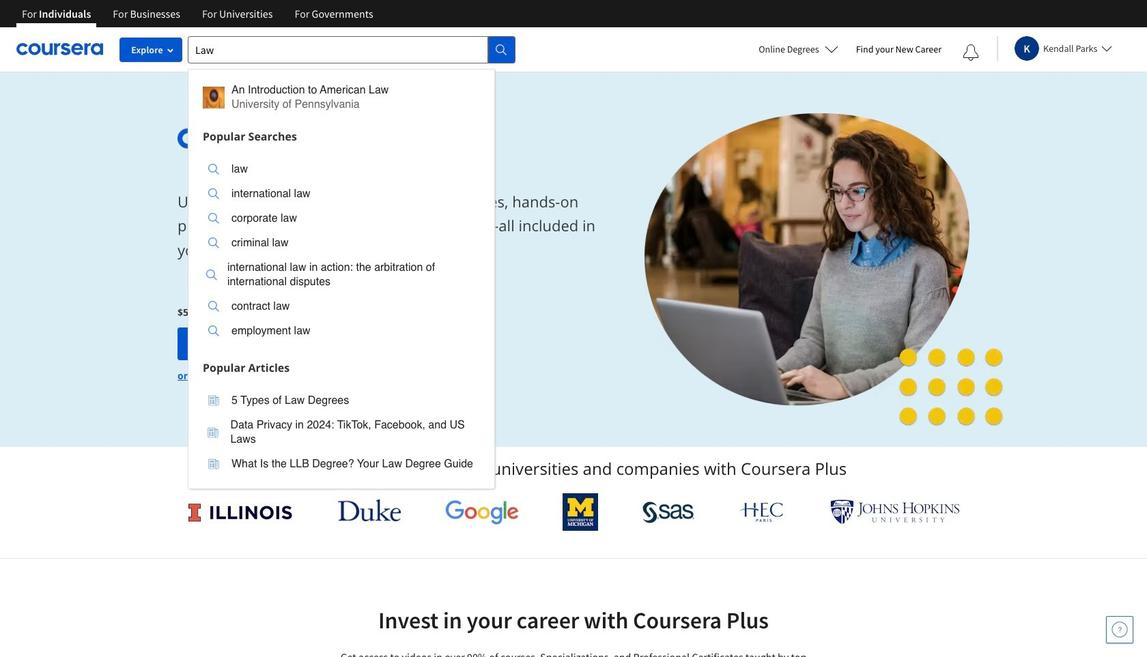 Task type: vqa. For each thing, say whether or not it's contained in the screenshot.
Desired role Text Box
no



Task type: locate. For each thing, give the bounding box(es) containing it.
0 vertical spatial list box
[[189, 149, 495, 356]]

What do you want to learn? text field
[[188, 36, 489, 63]]

banner navigation
[[11, 0, 384, 27]]

None search field
[[188, 36, 516, 490]]

hec paris image
[[739, 499, 787, 527]]

autocomplete results list box
[[188, 69, 495, 490]]

suggestion image image
[[203, 86, 225, 108], [208, 164, 219, 175], [208, 189, 219, 200], [208, 213, 219, 224], [208, 238, 219, 249], [206, 270, 217, 280], [208, 301, 219, 312], [208, 326, 219, 337], [208, 396, 219, 407], [208, 427, 219, 438], [208, 459, 219, 470]]

list box
[[189, 149, 495, 356], [189, 380, 495, 489]]

sas image
[[643, 502, 695, 524]]

university of michigan image
[[563, 494, 599, 532]]

1 vertical spatial list box
[[189, 380, 495, 489]]

help center image
[[1112, 622, 1129, 639]]



Task type: describe. For each thing, give the bounding box(es) containing it.
coursera image
[[16, 38, 103, 60]]

google image
[[445, 500, 519, 525]]

coursera plus image
[[178, 128, 386, 149]]

johns hopkins university image
[[831, 500, 961, 525]]

duke university image
[[338, 500, 401, 522]]

1 list box from the top
[[189, 149, 495, 356]]

2 list box from the top
[[189, 380, 495, 489]]

university of illinois at urbana-champaign image
[[187, 502, 294, 524]]



